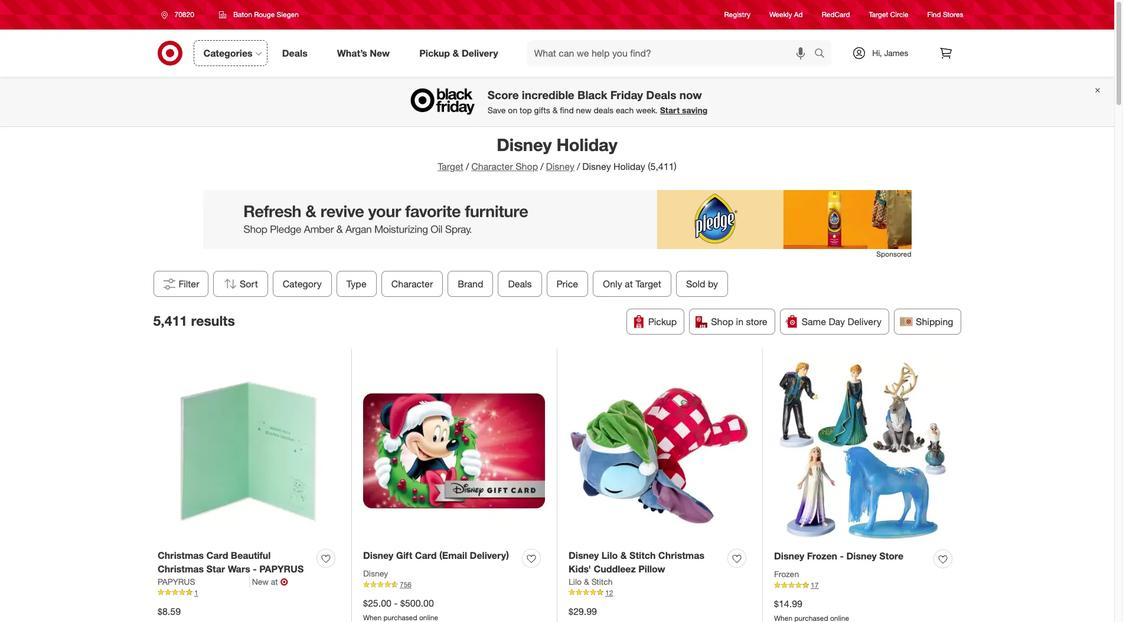 Task type: describe. For each thing, give the bounding box(es) containing it.
deals for deals link at the left of page
[[282, 47, 308, 59]]

delivery for pickup & delivery
[[462, 47, 498, 59]]

type
[[347, 278, 367, 290]]

filter
[[179, 278, 199, 290]]

christmas card beautiful christmas star wars - papyrus
[[158, 550, 304, 575]]

(email
[[440, 550, 467, 562]]

new at ¬
[[252, 577, 288, 588]]

character shop link
[[472, 161, 538, 173]]

sort
[[240, 278, 258, 290]]

day
[[829, 316, 846, 328]]

1 horizontal spatial disney link
[[546, 161, 575, 173]]

beautiful
[[231, 550, 271, 562]]

0 horizontal spatial lilo
[[569, 577, 582, 587]]

advertisement region
[[203, 190, 912, 249]]

circle
[[891, 10, 909, 19]]

$25.00
[[363, 598, 392, 610]]

week.
[[637, 105, 658, 115]]

wars
[[228, 564, 250, 575]]

same day delivery button
[[780, 309, 890, 335]]

disney up 'advertisement' region
[[546, 161, 575, 173]]

online
[[419, 614, 438, 623]]

incredible
[[522, 88, 575, 102]]

lilo & stitch link
[[569, 577, 613, 588]]

weekly
[[770, 10, 793, 19]]

price button
[[547, 271, 588, 297]]

shop inside disney holiday target / character shop / disney / disney holiday (5,411)
[[516, 161, 538, 173]]

christmas inside disney lilo & stitch christmas kids' cuddleez pillow
[[659, 550, 705, 562]]

target link
[[438, 161, 464, 173]]

& inside score incredible black friday deals now save on top gifts & find new deals each week. start saving
[[553, 105, 558, 115]]

pickup & delivery link
[[410, 40, 513, 66]]

disney frozen - disney store link
[[775, 550, 904, 564]]

find stores link
[[928, 10, 964, 20]]

¬
[[281, 577, 288, 588]]

card inside christmas card beautiful christmas star wars - papyrus
[[207, 550, 228, 562]]

baton rouge siegen
[[233, 10, 299, 19]]

sold
[[686, 278, 706, 290]]

on
[[508, 105, 518, 115]]

brand
[[458, 278, 483, 290]]

papyrus link
[[158, 577, 250, 588]]

character inside disney holiday target / character shop / disney / disney holiday (5,411)
[[472, 161, 513, 173]]

disney frozen - disney store
[[775, 551, 904, 563]]

12
[[606, 589, 614, 598]]

shipping button
[[895, 309, 962, 335]]

pillow
[[639, 564, 666, 575]]

disney left gift
[[363, 550, 394, 562]]

baton
[[233, 10, 252, 19]]

at for only
[[625, 278, 633, 290]]

deals for deals button
[[508, 278, 532, 290]]

pickup & delivery
[[420, 47, 498, 59]]

what's new
[[337, 47, 390, 59]]

12 link
[[569, 588, 751, 599]]

1 vertical spatial papyrus
[[158, 577, 195, 587]]

(5,411)
[[648, 161, 677, 173]]

only at target button
[[593, 271, 672, 297]]

pickup for pickup
[[649, 316, 677, 328]]

disney lilo & stitch christmas kids' cuddleez pillow link
[[569, 550, 723, 577]]

1 vertical spatial holiday
[[614, 161, 646, 173]]

store
[[747, 316, 768, 328]]

2 / from the left
[[541, 161, 544, 173]]

store
[[880, 551, 904, 563]]

- inside christmas card beautiful christmas star wars - papyrus
[[253, 564, 257, 575]]

filter button
[[153, 271, 208, 297]]

what's new link
[[327, 40, 405, 66]]

by
[[708, 278, 718, 290]]

pickup button
[[627, 309, 685, 335]]

frozen inside disney frozen - disney store link
[[808, 551, 838, 563]]

& inside disney lilo & stitch christmas kids' cuddleez pillow
[[621, 550, 627, 562]]

baton rouge siegen button
[[211, 4, 307, 25]]

hi, james
[[873, 48, 909, 58]]

70820
[[175, 10, 194, 19]]

now
[[680, 88, 702, 102]]

hi,
[[873, 48, 883, 58]]

character button
[[381, 271, 443, 297]]

$8.59
[[158, 606, 181, 618]]

friday
[[611, 88, 644, 102]]

$14.99
[[775, 599, 803, 610]]

save
[[488, 105, 506, 115]]

gifts
[[535, 105, 551, 115]]

1 / from the left
[[466, 161, 469, 173]]

search
[[810, 48, 838, 60]]

disney gift card (email delivery) link
[[363, 550, 509, 563]]

category
[[283, 278, 322, 290]]

disney up frozen link
[[775, 551, 805, 563]]

1 vertical spatial frozen
[[775, 570, 800, 580]]

registry
[[725, 10, 751, 19]]

5,411 results
[[153, 312, 235, 329]]

christmas card beautiful christmas star wars - papyrus link
[[158, 550, 312, 577]]

target for holiday
[[438, 161, 464, 173]]

- inside $25.00 - $500.00 when purchased online
[[394, 598, 398, 610]]

$29.99
[[569, 606, 597, 618]]

756 link
[[363, 580, 545, 591]]

target for at
[[636, 278, 662, 290]]

find stores
[[928, 10, 964, 19]]

brand button
[[448, 271, 493, 297]]

score
[[488, 88, 519, 102]]



Task type: vqa. For each thing, say whether or not it's contained in the screenshot.
White
no



Task type: locate. For each thing, give the bounding box(es) containing it.
0 horizontal spatial papyrus
[[158, 577, 195, 587]]

stitch up 12
[[592, 577, 613, 587]]

holiday down new
[[557, 134, 618, 155]]

2 vertical spatial deals
[[508, 278, 532, 290]]

when
[[363, 614, 382, 623]]

disney lilo & stitch christmas kids' cuddleez pillow image
[[569, 361, 751, 543], [569, 361, 751, 543]]

1 vertical spatial deals
[[647, 88, 677, 102]]

1 vertical spatial stitch
[[592, 577, 613, 587]]

0 horizontal spatial -
[[253, 564, 257, 575]]

0 horizontal spatial at
[[271, 577, 278, 587]]

1 horizontal spatial papyrus
[[259, 564, 304, 575]]

2 vertical spatial target
[[636, 278, 662, 290]]

2 horizontal spatial /
[[577, 161, 580, 173]]

What can we help you find? suggestions appear below search field
[[527, 40, 818, 66]]

target inside only at target button
[[636, 278, 662, 290]]

1 vertical spatial disney link
[[363, 568, 388, 580]]

0 horizontal spatial shop
[[516, 161, 538, 173]]

1 horizontal spatial /
[[541, 161, 544, 173]]

disney up 17 link
[[847, 551, 877, 563]]

delivery for same day delivery
[[848, 316, 882, 328]]

1 horizontal spatial new
[[370, 47, 390, 59]]

0 horizontal spatial /
[[466, 161, 469, 173]]

deals
[[594, 105, 614, 115]]

1 horizontal spatial shop
[[712, 316, 734, 328]]

target circle link
[[870, 10, 909, 20]]

1 vertical spatial pickup
[[649, 316, 677, 328]]

0 horizontal spatial target
[[438, 161, 464, 173]]

character
[[472, 161, 513, 173], [391, 278, 433, 290]]

0 horizontal spatial disney link
[[363, 568, 388, 580]]

deals up start
[[647, 88, 677, 102]]

1 vertical spatial -
[[253, 564, 257, 575]]

17 link
[[775, 581, 957, 591]]

3 / from the left
[[577, 161, 580, 173]]

1 vertical spatial character
[[391, 278, 433, 290]]

2 vertical spatial -
[[394, 598, 398, 610]]

1 horizontal spatial -
[[394, 598, 398, 610]]

ad
[[795, 10, 803, 19]]

lilo inside disney lilo & stitch christmas kids' cuddleez pillow
[[602, 550, 618, 562]]

at for new
[[271, 577, 278, 587]]

delivery
[[462, 47, 498, 59], [848, 316, 882, 328]]

weekly ad
[[770, 10, 803, 19]]

disney up $25.00
[[363, 569, 388, 579]]

0 vertical spatial stitch
[[630, 550, 656, 562]]

frozen up $14.99
[[775, 570, 800, 580]]

stitch up pillow
[[630, 550, 656, 562]]

categories link
[[194, 40, 268, 66]]

0 vertical spatial holiday
[[557, 134, 618, 155]]

0 horizontal spatial delivery
[[462, 47, 498, 59]]

christmas card beautiful christmas star wars - papyrus image
[[158, 361, 340, 543], [158, 361, 340, 543]]

0 vertical spatial -
[[841, 551, 844, 563]]

frozen link
[[775, 569, 800, 581]]

stitch inside disney lilo & stitch christmas kids' cuddleez pillow
[[630, 550, 656, 562]]

deals inside score incredible black friday deals now save on top gifts & find new deals each week. start saving
[[647, 88, 677, 102]]

0 vertical spatial character
[[472, 161, 513, 173]]

2 horizontal spatial target
[[870, 10, 889, 19]]

shipping
[[917, 316, 954, 328]]

/ right character shop link
[[541, 161, 544, 173]]

rouge
[[254, 10, 275, 19]]

target right only
[[636, 278, 662, 290]]

find
[[928, 10, 942, 19]]

- up 17 link
[[841, 551, 844, 563]]

papyrus inside christmas card beautiful christmas star wars - papyrus
[[259, 564, 304, 575]]

delivery right day
[[848, 316, 882, 328]]

shop down "top"
[[516, 161, 538, 173]]

1 horizontal spatial at
[[625, 278, 633, 290]]

new right what's
[[370, 47, 390, 59]]

target inside disney holiday target / character shop / disney / disney holiday (5,411)
[[438, 161, 464, 173]]

1 horizontal spatial frozen
[[808, 551, 838, 563]]

disney holiday target / character shop / disney / disney holiday (5,411)
[[438, 134, 677, 173]]

delivery up 'score'
[[462, 47, 498, 59]]

find
[[560, 105, 574, 115]]

lilo down 'kids''
[[569, 577, 582, 587]]

each
[[616, 105, 634, 115]]

holiday
[[557, 134, 618, 155], [614, 161, 646, 173]]

disney
[[497, 134, 552, 155], [546, 161, 575, 173], [583, 161, 611, 173], [363, 550, 394, 562], [569, 550, 599, 562], [775, 551, 805, 563], [847, 551, 877, 563], [363, 569, 388, 579]]

gift
[[396, 550, 413, 562]]

categories
[[204, 47, 253, 59]]

$25.00 - $500.00 when purchased online
[[363, 598, 438, 623]]

disney link up $25.00
[[363, 568, 388, 580]]

$500.00
[[401, 598, 434, 610]]

disney up 'kids''
[[569, 550, 599, 562]]

1 horizontal spatial stitch
[[630, 550, 656, 562]]

card up 'star'
[[207, 550, 228, 562]]

0 vertical spatial disney link
[[546, 161, 575, 173]]

same
[[802, 316, 827, 328]]

2 horizontal spatial -
[[841, 551, 844, 563]]

0 vertical spatial at
[[625, 278, 633, 290]]

only
[[603, 278, 622, 290]]

target left character shop link
[[438, 161, 464, 173]]

papyrus up "1"
[[158, 577, 195, 587]]

1 horizontal spatial delivery
[[848, 316, 882, 328]]

disney link
[[546, 161, 575, 173], [363, 568, 388, 580]]

pickup for pickup & delivery
[[420, 47, 450, 59]]

1 vertical spatial target
[[438, 161, 464, 173]]

james
[[885, 48, 909, 58]]

search button
[[810, 40, 838, 69]]

new inside new at ¬
[[252, 577, 269, 587]]

at right only
[[625, 278, 633, 290]]

0 vertical spatial shop
[[516, 161, 538, 173]]

weekly ad link
[[770, 10, 803, 20]]

0 vertical spatial deals
[[282, 47, 308, 59]]

1 vertical spatial shop
[[712, 316, 734, 328]]

shop left in
[[712, 316, 734, 328]]

target
[[870, 10, 889, 19], [438, 161, 464, 173], [636, 278, 662, 290]]

target left circle in the top of the page
[[870, 10, 889, 19]]

1
[[194, 589, 198, 598]]

0 horizontal spatial new
[[252, 577, 269, 587]]

/ down new
[[577, 161, 580, 173]]

score incredible black friday deals now save on top gifts & find new deals each week. start saving
[[488, 88, 708, 115]]

17
[[811, 581, 819, 590]]

start
[[661, 105, 680, 115]]

same day delivery
[[802, 316, 882, 328]]

new up 1 link
[[252, 577, 269, 587]]

5,411
[[153, 312, 187, 329]]

1 card from the left
[[207, 550, 228, 562]]

saving
[[683, 105, 708, 115]]

1 link
[[158, 588, 340, 599]]

sold by
[[686, 278, 718, 290]]

frozen up 17
[[808, 551, 838, 563]]

0 horizontal spatial frozen
[[775, 570, 800, 580]]

1 vertical spatial delivery
[[848, 316, 882, 328]]

target inside target circle link
[[870, 10, 889, 19]]

type button
[[336, 271, 377, 297]]

stitch
[[630, 550, 656, 562], [592, 577, 613, 587]]

disney frozen - disney store image
[[775, 361, 957, 543], [775, 361, 957, 543]]

0 vertical spatial delivery
[[462, 47, 498, 59]]

deals down siegen
[[282, 47, 308, 59]]

0 horizontal spatial stitch
[[592, 577, 613, 587]]

0 horizontal spatial card
[[207, 550, 228, 562]]

1 horizontal spatial target
[[636, 278, 662, 290]]

deals inside button
[[508, 278, 532, 290]]

0 vertical spatial target
[[870, 10, 889, 19]]

deals button
[[498, 271, 542, 297]]

0 vertical spatial pickup
[[420, 47, 450, 59]]

1 horizontal spatial lilo
[[602, 550, 618, 562]]

disney up character shop link
[[497, 134, 552, 155]]

holiday left (5,411)
[[614, 161, 646, 173]]

- up purchased
[[394, 598, 398, 610]]

disney down deals
[[583, 161, 611, 173]]

frozen
[[808, 551, 838, 563], [775, 570, 800, 580]]

1 vertical spatial new
[[252, 577, 269, 587]]

756
[[400, 581, 412, 590]]

- down 'beautiful' at the left bottom
[[253, 564, 257, 575]]

0 vertical spatial new
[[370, 47, 390, 59]]

1 horizontal spatial pickup
[[649, 316, 677, 328]]

2 card from the left
[[415, 550, 437, 562]]

0 horizontal spatial deals
[[282, 47, 308, 59]]

disney link up 'advertisement' region
[[546, 161, 575, 173]]

price
[[557, 278, 578, 290]]

shop
[[516, 161, 538, 173], [712, 316, 734, 328]]

1 vertical spatial at
[[271, 577, 278, 587]]

new
[[576, 105, 592, 115]]

black
[[578, 88, 608, 102]]

category button
[[273, 271, 332, 297]]

0 vertical spatial frozen
[[808, 551, 838, 563]]

at inside new at ¬
[[271, 577, 278, 587]]

kids'
[[569, 564, 592, 575]]

papyrus up ¬
[[259, 564, 304, 575]]

shop in store button
[[690, 309, 776, 335]]

delivery)
[[470, 550, 509, 562]]

character inside character button
[[391, 278, 433, 290]]

redcard link
[[822, 10, 851, 20]]

-
[[841, 551, 844, 563], [253, 564, 257, 575], [394, 598, 398, 610]]

shop inside button
[[712, 316, 734, 328]]

character right target link
[[472, 161, 513, 173]]

shop in store
[[712, 316, 768, 328]]

0 horizontal spatial character
[[391, 278, 433, 290]]

delivery inside button
[[848, 316, 882, 328]]

deals
[[282, 47, 308, 59], [647, 88, 677, 102], [508, 278, 532, 290]]

deals left price
[[508, 278, 532, 290]]

1 horizontal spatial card
[[415, 550, 437, 562]]

disney lilo & stitch christmas kids' cuddleez pillow
[[569, 550, 705, 575]]

pickup inside button
[[649, 316, 677, 328]]

0 vertical spatial papyrus
[[259, 564, 304, 575]]

0 horizontal spatial pickup
[[420, 47, 450, 59]]

star
[[207, 564, 225, 575]]

what's
[[337, 47, 368, 59]]

/ right target link
[[466, 161, 469, 173]]

siegen
[[277, 10, 299, 19]]

1 horizontal spatial deals
[[508, 278, 532, 290]]

card right gift
[[415, 550, 437, 562]]

lilo up cuddleez
[[602, 550, 618, 562]]

1 vertical spatial lilo
[[569, 577, 582, 587]]

1 horizontal spatial character
[[472, 161, 513, 173]]

2 horizontal spatial deals
[[647, 88, 677, 102]]

purchased
[[384, 614, 418, 623]]

stores
[[944, 10, 964, 19]]

character right type button
[[391, 278, 433, 290]]

deals link
[[272, 40, 322, 66]]

0 vertical spatial lilo
[[602, 550, 618, 562]]

top
[[520, 105, 532, 115]]

papyrus
[[259, 564, 304, 575], [158, 577, 195, 587]]

at inside button
[[625, 278, 633, 290]]

disney gift card (email delivery) image
[[363, 361, 545, 543]]

disney inside disney lilo & stitch christmas kids' cuddleez pillow
[[569, 550, 599, 562]]

70820 button
[[153, 4, 207, 25]]

at left ¬
[[271, 577, 278, 587]]



